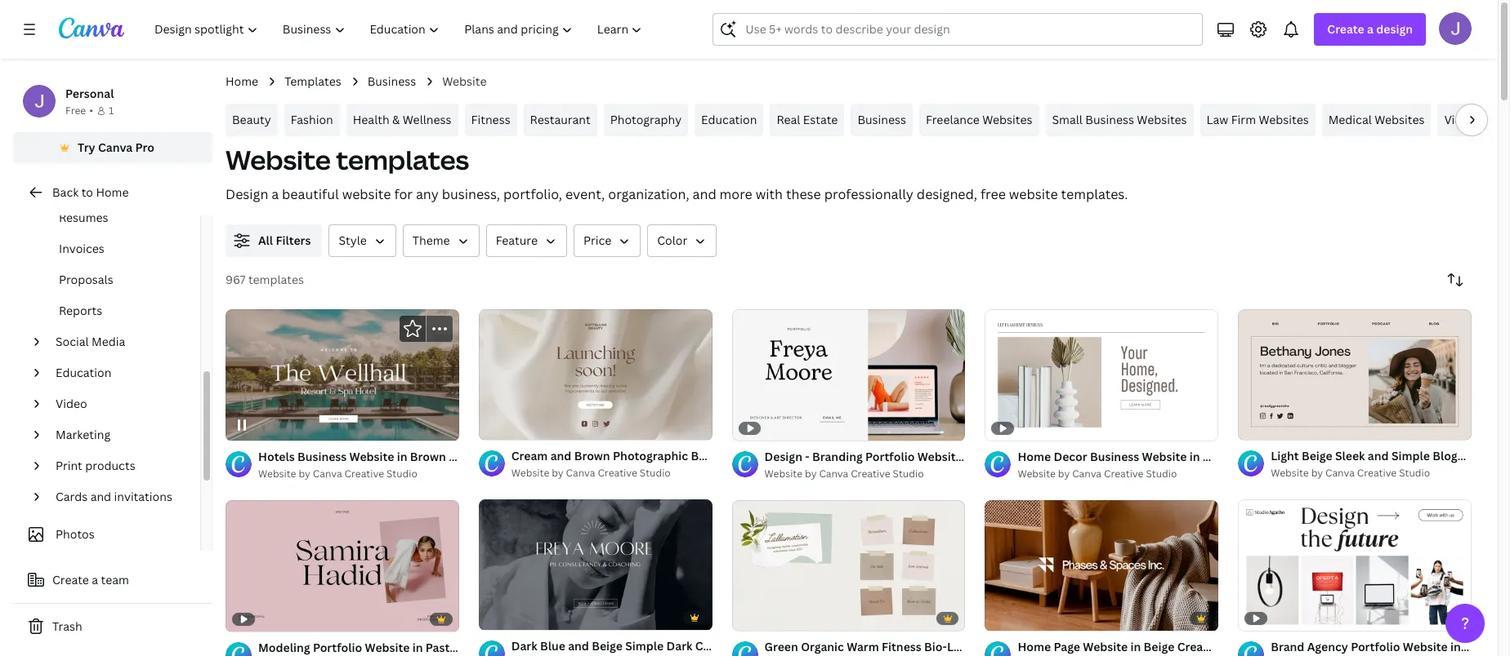Task type: vqa. For each thing, say whether or not it's contained in the screenshot.
pages
no



Task type: describe. For each thing, give the bounding box(es) containing it.
and inside website templates design a beautiful website for any business, portfolio, event, organization, and more with these professionally designed, free website templates.
[[693, 185, 716, 203]]

websites inside freelance websites "link"
[[982, 112, 1032, 127]]

home page website in beige cream warm & modern style link
[[1018, 639, 1337, 657]]

medical websites link
[[1322, 104, 1431, 136]]

green organic warm fitness bio-link website image
[[732, 500, 965, 632]]

these
[[786, 185, 821, 203]]

beige inside light beige sleek and simple blogger person website by canva creative studio
[[1302, 449, 1332, 464]]

beauty inside cream and brown photographic beauty site launch website website by canva creative studio
[[691, 449, 730, 464]]

967
[[226, 272, 246, 288]]

by inside cream and brown photographic beauty site launch website website by canva creative studio
[[552, 467, 564, 481]]

templates for 967
[[248, 272, 304, 288]]

create a team button
[[13, 565, 212, 597]]

small
[[1052, 112, 1083, 127]]

website by canva creative studio link for sleek
[[1271, 466, 1472, 482]]

create for create a design
[[1327, 21, 1364, 37]]

try
[[78, 140, 95, 155]]

cream inside home page website in beige cream warm & modern style link
[[1177, 640, 1214, 655]]

website inside light beige sleek and simple blogger person website by canva creative studio
[[1271, 467, 1309, 481]]

law firm websites
[[1207, 112, 1309, 127]]

print products link
[[49, 451, 190, 482]]

resumes link
[[26, 203, 200, 234]]

of for 5
[[497, 613, 509, 624]]

bio-
[[924, 640, 947, 655]]

brown inside the hotels business website in brown white modern elegance style website by canva creative studio
[[410, 449, 446, 465]]

0 vertical spatial education link
[[695, 104, 764, 136]]

cream inside cream and brown photographic beauty site launch website website by canva creative studio
[[511, 449, 548, 464]]

page
[[1054, 640, 1080, 655]]

team
[[101, 573, 129, 588]]

create for create a team
[[52, 573, 89, 588]]

back
[[52, 185, 79, 200]]

green
[[765, 640, 798, 655]]

link
[[947, 640, 970, 655]]

2 vertical spatial style
[[1308, 640, 1337, 655]]

home for home page website in beige cream warm & modern style
[[1018, 640, 1051, 655]]

resumes
[[59, 210, 108, 226]]

a for team
[[92, 573, 98, 588]]

free
[[65, 104, 86, 118]]

light
[[1271, 449, 1299, 464]]

in for beige
[[1131, 640, 1141, 655]]

organization,
[[608, 185, 689, 203]]

podca
[[1479, 112, 1510, 127]]

warm inside 'link'
[[847, 640, 879, 655]]

0 horizontal spatial home
[[96, 185, 129, 200]]

price
[[583, 233, 611, 248]]

cards and invitations link
[[49, 482, 190, 513]]

video for video podca
[[1444, 112, 1476, 127]]

home page website in beige cream warm & modern style
[[1018, 640, 1337, 655]]

0 horizontal spatial education
[[56, 365, 111, 381]]

studio inside the hotels business website in brown white modern elegance style website by canva creative studio
[[387, 467, 418, 481]]

home for home
[[226, 74, 258, 89]]

launch
[[757, 449, 798, 464]]

organic
[[801, 640, 844, 655]]

home link
[[226, 73, 258, 91]]

restaurant link
[[523, 104, 597, 136]]

websites inside medical websites link
[[1375, 112, 1425, 127]]

pro
[[135, 140, 154, 155]]

agency
[[1307, 640, 1348, 655]]

with
[[756, 185, 783, 203]]

light beige sleek and simple blogger person website by canva creative studio
[[1271, 449, 1510, 481]]

photography
[[610, 112, 682, 127]]

4 creative from the left
[[851, 467, 890, 481]]

0 vertical spatial education
[[701, 112, 757, 127]]

feature
[[496, 233, 538, 248]]

Search search field
[[746, 14, 1193, 45]]

brown inside cream and brown photographic beauty site launch website website by canva creative studio
[[574, 449, 610, 464]]

hotels
[[258, 449, 295, 465]]

1 for 1 of 7
[[996, 613, 1001, 624]]

1 vertical spatial modern
[[1262, 640, 1305, 655]]

designed,
[[917, 185, 977, 203]]

1 of 5 link
[[479, 500, 712, 632]]

cream and brown photographic beauty site launch website link
[[511, 448, 846, 466]]

cream and brown photographic beauty site launch website image
[[479, 309, 712, 441]]

print products
[[56, 458, 135, 474]]

white for modern
[[449, 449, 481, 465]]

video podca
[[1444, 112, 1510, 127]]

freelance
[[926, 112, 980, 127]]

invitations
[[114, 489, 172, 505]]

1 of 7
[[996, 613, 1023, 624]]

color button
[[647, 225, 717, 257]]

sleek
[[1335, 449, 1365, 464]]

real estate link
[[770, 104, 844, 136]]

filters
[[276, 233, 311, 248]]

beautiful
[[282, 185, 339, 203]]

social media
[[56, 334, 125, 350]]

bl
[[1499, 640, 1510, 655]]

all filters
[[258, 233, 311, 248]]

invoices link
[[26, 234, 200, 265]]

cards
[[56, 489, 88, 505]]

dark blue and beige simple dark consultancy portfolio & resume website image
[[479, 500, 712, 631]]

all
[[258, 233, 273, 248]]

video for video
[[56, 396, 87, 412]]

2 horizontal spatial in
[[1450, 640, 1461, 655]]

style button
[[329, 225, 396, 257]]

brand
[[1271, 640, 1304, 655]]

•
[[89, 104, 93, 118]]

health & wellness link
[[346, 104, 458, 136]]

5 studio from the left
[[1146, 467, 1177, 481]]

beauty link
[[226, 104, 278, 136]]

canva inside button
[[98, 140, 133, 155]]

creative inside the hotels business website in brown white modern elegance style website by canva creative studio
[[345, 467, 384, 481]]

templates.
[[1061, 185, 1128, 203]]

create a design button
[[1314, 13, 1426, 46]]

website by canva creative studio link for website
[[258, 466, 459, 483]]

0 vertical spatial beauty
[[232, 112, 271, 127]]

1 for 1
[[109, 104, 114, 118]]

1 for 1 of 5
[[490, 613, 495, 624]]

print
[[56, 458, 82, 474]]

home page website in beige cream warm & modern style image
[[985, 500, 1219, 632]]

invoices
[[59, 241, 104, 257]]

a for design
[[1367, 21, 1374, 37]]

free •
[[65, 104, 93, 118]]



Task type: locate. For each thing, give the bounding box(es) containing it.
3 website by canva creative studio link from the left
[[258, 466, 459, 483]]

a inside website templates design a beautiful website for any business, portfolio, event, organization, and more with these professionally designed, free website templates.
[[271, 185, 279, 203]]

fitness inside 'link'
[[882, 640, 921, 655]]

green organic warm fitness bio-link website
[[765, 640, 1018, 655]]

creative
[[598, 467, 637, 481], [1357, 467, 1397, 481], [345, 467, 384, 481], [851, 467, 890, 481], [1104, 467, 1144, 481]]

website by canva creative studio link for brown
[[511, 466, 712, 482]]

trash link
[[13, 611, 212, 644]]

canva
[[98, 140, 133, 155], [566, 467, 595, 481], [1325, 467, 1355, 481], [313, 467, 342, 481], [819, 467, 848, 481], [1072, 467, 1102, 481]]

fashion link
[[284, 104, 340, 136]]

warm left 'brand'
[[1216, 640, 1249, 655]]

0 horizontal spatial business link
[[367, 73, 416, 91]]

business inside the hotels business website in brown white modern elegance style website by canva creative studio
[[297, 449, 347, 465]]

1 vertical spatial fitness
[[882, 640, 921, 655]]

fitness left bio-
[[882, 640, 921, 655]]

business right small
[[1085, 112, 1134, 127]]

1 horizontal spatial modern
[[1262, 640, 1305, 655]]

0 horizontal spatial fitness
[[471, 112, 510, 127]]

2 brown from the left
[[410, 449, 446, 465]]

1 of 7 link
[[985, 500, 1219, 632]]

1 horizontal spatial white
[[1464, 640, 1496, 655]]

0 vertical spatial fitness
[[471, 112, 510, 127]]

2 creative from the left
[[1357, 467, 1397, 481]]

1 horizontal spatial fitness
[[882, 640, 921, 655]]

1 vertical spatial business link
[[851, 104, 913, 136]]

1 vertical spatial &
[[1251, 640, 1259, 655]]

modern left elegance
[[484, 449, 528, 465]]

website left for
[[342, 185, 391, 203]]

a left team
[[92, 573, 98, 588]]

2 warm from the left
[[1216, 640, 1249, 655]]

of left 7
[[1004, 613, 1016, 624]]

beauty
[[232, 112, 271, 127], [691, 449, 730, 464]]

create inside dropdown button
[[1327, 21, 1364, 37]]

0 horizontal spatial 1
[[109, 104, 114, 118]]

0 vertical spatial cream
[[511, 449, 548, 464]]

white inside brand agency portfolio website in white bl link
[[1464, 640, 1496, 655]]

0 vertical spatial business link
[[367, 73, 416, 91]]

back to home
[[52, 185, 129, 200]]

of left 5
[[497, 613, 509, 624]]

1 websites from the left
[[982, 112, 1032, 127]]

create a design
[[1327, 21, 1413, 37]]

Sort by button
[[1439, 264, 1472, 297]]

creative inside cream and brown photographic beauty site launch website website by canva creative studio
[[598, 467, 637, 481]]

small business websites link
[[1046, 104, 1194, 136]]

1 vertical spatial education link
[[49, 358, 190, 389]]

home up beauty link
[[226, 74, 258, 89]]

home
[[226, 74, 258, 89], [96, 185, 129, 200], [1018, 640, 1051, 655]]

proposals link
[[26, 265, 200, 296]]

business
[[367, 74, 416, 89], [858, 112, 906, 127], [1085, 112, 1134, 127], [297, 449, 347, 465]]

1 vertical spatial education
[[56, 365, 111, 381]]

1 vertical spatial a
[[271, 185, 279, 203]]

0 vertical spatial a
[[1367, 21, 1374, 37]]

967 templates
[[226, 272, 304, 288]]

0 vertical spatial home
[[226, 74, 258, 89]]

1 horizontal spatial 1
[[490, 613, 495, 624]]

all filters button
[[226, 225, 322, 257]]

small business websites
[[1052, 112, 1187, 127]]

person
[[1478, 449, 1510, 464]]

1 website from the left
[[342, 185, 391, 203]]

1 horizontal spatial create
[[1327, 21, 1364, 37]]

hotels business website in brown white modern elegance style link
[[258, 448, 612, 466]]

5 creative from the left
[[1104, 467, 1144, 481]]

templates link
[[284, 73, 341, 91]]

1 left 7
[[996, 613, 1001, 624]]

canva inside the hotels business website in brown white modern elegance style website by canva creative studio
[[313, 467, 342, 481]]

1 warm from the left
[[847, 640, 879, 655]]

1 right •
[[109, 104, 114, 118]]

websites right freelance
[[982, 112, 1032, 127]]

1 horizontal spatial warm
[[1216, 640, 1249, 655]]

video podca link
[[1438, 104, 1510, 136]]

style right filters
[[339, 233, 367, 248]]

any
[[416, 185, 439, 203]]

3 by from the left
[[299, 467, 310, 481]]

video left 'podca'
[[1444, 112, 1476, 127]]

4 by from the left
[[805, 467, 817, 481]]

4 website by canva creative studio link from the left
[[765, 466, 965, 483]]

1 horizontal spatial a
[[271, 185, 279, 203]]

website by canva creative studio link
[[511, 466, 712, 482], [1271, 466, 1472, 482], [258, 466, 459, 483], [765, 466, 965, 483], [1018, 466, 1219, 483]]

3 websites from the left
[[1259, 112, 1309, 127]]

business link right the estate
[[851, 104, 913, 136]]

website by canva creative studio for website
[[1018, 467, 1177, 481]]

jacob simon image
[[1439, 12, 1472, 45]]

and
[[693, 185, 716, 203], [550, 449, 572, 464], [1368, 449, 1389, 464], [90, 489, 111, 505]]

hotels business website in brown white modern elegance style website by canva creative studio
[[258, 449, 612, 481]]

2 horizontal spatial 1
[[996, 613, 1001, 624]]

0 horizontal spatial in
[[397, 449, 407, 465]]

home down 7
[[1018, 640, 1051, 655]]

2 websites from the left
[[1137, 112, 1187, 127]]

1 horizontal spatial education link
[[695, 104, 764, 136]]

1 vertical spatial templates
[[248, 272, 304, 288]]

business inside "link"
[[1085, 112, 1134, 127]]

of
[[1004, 613, 1016, 624], [497, 613, 509, 624]]

business right the estate
[[858, 112, 906, 127]]

1 horizontal spatial business link
[[851, 104, 913, 136]]

home right the to
[[96, 185, 129, 200]]

websites left law
[[1137, 112, 1187, 127]]

a inside button
[[92, 573, 98, 588]]

1 horizontal spatial in
[[1131, 640, 1141, 655]]

beige
[[1302, 449, 1332, 464], [1144, 640, 1174, 655]]

0 vertical spatial &
[[392, 112, 400, 127]]

education link
[[695, 104, 764, 136], [49, 358, 190, 389]]

real estate
[[777, 112, 838, 127]]

2 horizontal spatial a
[[1367, 21, 1374, 37]]

freelance websites link
[[919, 104, 1039, 136]]

2 horizontal spatial style
[[1308, 640, 1337, 655]]

1 inside 1 of 5 "link"
[[490, 613, 495, 624]]

1 vertical spatial video
[[56, 396, 87, 412]]

1 horizontal spatial video
[[1444, 112, 1476, 127]]

1 horizontal spatial home
[[226, 74, 258, 89]]

1 studio from the left
[[640, 467, 671, 481]]

freelance websites
[[926, 112, 1032, 127]]

studio inside light beige sleek and simple blogger person website by canva creative studio
[[1399, 467, 1430, 481]]

white
[[449, 449, 481, 465], [1464, 640, 1496, 655]]

business up health & wellness
[[367, 74, 416, 89]]

education left real
[[701, 112, 757, 127]]

canva inside cream and brown photographic beauty site launch website website by canva creative studio
[[566, 467, 595, 481]]

0 horizontal spatial cream
[[511, 449, 548, 464]]

in for brown
[[397, 449, 407, 465]]

1 vertical spatial home
[[96, 185, 129, 200]]

of for 7
[[1004, 613, 1016, 624]]

1 of 5
[[490, 613, 517, 624]]

feature button
[[486, 225, 567, 257]]

create a team
[[52, 573, 129, 588]]

website
[[342, 185, 391, 203], [1009, 185, 1058, 203]]

and inside cream and brown photographic beauty site launch website website by canva creative studio
[[550, 449, 572, 464]]

1 vertical spatial beige
[[1144, 640, 1174, 655]]

1 horizontal spatial templates
[[336, 142, 469, 177]]

templates up for
[[336, 142, 469, 177]]

in inside the hotels business website in brown white modern elegance style website by canva creative studio
[[397, 449, 407, 465]]

design
[[1376, 21, 1413, 37]]

studio inside cream and brown photographic beauty site launch website website by canva creative studio
[[640, 467, 671, 481]]

education link down media
[[49, 358, 190, 389]]

style right elegance
[[583, 449, 612, 465]]

website inside website templates design a beautiful website for any business, portfolio, event, organization, and more with these professionally designed, free website templates.
[[226, 142, 331, 177]]

website right free
[[1009, 185, 1058, 203]]

0 horizontal spatial of
[[497, 613, 509, 624]]

portfolio,
[[503, 185, 562, 203]]

marketing
[[56, 427, 110, 443]]

2 vertical spatial home
[[1018, 640, 1051, 655]]

websites inside small business websites "link"
[[1137, 112, 1187, 127]]

0 vertical spatial create
[[1327, 21, 1364, 37]]

1 website by canva creative studio link from the left
[[511, 466, 712, 482]]

None search field
[[713, 13, 1203, 46]]

websites inside the "law firm websites" link
[[1259, 112, 1309, 127]]

2 studio from the left
[[1399, 467, 1430, 481]]

0 vertical spatial beige
[[1302, 449, 1332, 464]]

5
[[512, 613, 517, 624]]

brown
[[574, 449, 610, 464], [410, 449, 446, 465]]

create left team
[[52, 573, 89, 588]]

health & wellness
[[353, 112, 451, 127]]

0 horizontal spatial video
[[56, 396, 87, 412]]

style inside the hotels business website in brown white modern elegance style website by canva creative studio
[[583, 449, 612, 465]]

beauty down the home link on the top left of page
[[232, 112, 271, 127]]

1 vertical spatial cream
[[1177, 640, 1214, 655]]

try canva pro
[[78, 140, 154, 155]]

color
[[657, 233, 687, 248]]

a left design
[[1367, 21, 1374, 37]]

0 horizontal spatial create
[[52, 573, 89, 588]]

1 website by canva creative studio from the left
[[765, 467, 924, 481]]

websites right medical
[[1375, 112, 1425, 127]]

to
[[81, 185, 93, 200]]

business right hotels on the left bottom of page
[[297, 449, 347, 465]]

law firm websites link
[[1200, 104, 1315, 136]]

price button
[[574, 225, 641, 257]]

0 horizontal spatial website by canva creative studio
[[765, 467, 924, 481]]

a inside dropdown button
[[1367, 21, 1374, 37]]

4 websites from the left
[[1375, 112, 1425, 127]]

1 by from the left
[[552, 467, 564, 481]]

modern left agency
[[1262, 640, 1305, 655]]

business link
[[367, 73, 416, 91], [851, 104, 913, 136]]

1 vertical spatial white
[[1464, 640, 1496, 655]]

style inside button
[[339, 233, 367, 248]]

wellness
[[403, 112, 451, 127]]

photos link
[[23, 520, 190, 551]]

video link
[[49, 389, 190, 420]]

0 horizontal spatial beauty
[[232, 112, 271, 127]]

and inside cards and invitations link
[[90, 489, 111, 505]]

1 horizontal spatial brown
[[574, 449, 610, 464]]

1 horizontal spatial website
[[1009, 185, 1058, 203]]

medical
[[1328, 112, 1372, 127]]

event,
[[565, 185, 605, 203]]

by inside the hotels business website in brown white modern elegance style website by canva creative studio
[[299, 467, 310, 481]]

2 horizontal spatial home
[[1018, 640, 1051, 655]]

free
[[981, 185, 1006, 203]]

0 horizontal spatial modern
[[484, 449, 528, 465]]

2 by from the left
[[1311, 467, 1323, 481]]

fitness right wellness
[[471, 112, 510, 127]]

1 horizontal spatial &
[[1251, 640, 1259, 655]]

2 vertical spatial a
[[92, 573, 98, 588]]

1 horizontal spatial beauty
[[691, 449, 730, 464]]

by inside light beige sleek and simple blogger person website by canva creative studio
[[1311, 467, 1323, 481]]

3 creative from the left
[[345, 467, 384, 481]]

1 creative from the left
[[598, 467, 637, 481]]

1 vertical spatial style
[[583, 449, 612, 465]]

1
[[109, 104, 114, 118], [996, 613, 1001, 624], [490, 613, 495, 624]]

back to home link
[[13, 177, 212, 209]]

personal
[[65, 86, 114, 101]]

more
[[720, 185, 752, 203]]

and inside light beige sleek and simple blogger person website by canva creative studio
[[1368, 449, 1389, 464]]

photographic
[[613, 449, 688, 464]]

canva inside light beige sleek and simple blogger person website by canva creative studio
[[1325, 467, 1355, 481]]

0 horizontal spatial &
[[392, 112, 400, 127]]

0 horizontal spatial website
[[342, 185, 391, 203]]

warm right organic
[[847, 640, 879, 655]]

templates inside website templates design a beautiful website for any business, portfolio, event, organization, and more with these professionally designed, free website templates.
[[336, 142, 469, 177]]

1 brown from the left
[[574, 449, 610, 464]]

real
[[777, 112, 800, 127]]

4 studio from the left
[[893, 467, 924, 481]]

0 horizontal spatial beige
[[1144, 640, 1174, 655]]

1 left 5
[[490, 613, 495, 624]]

proposals
[[59, 272, 113, 288]]

law
[[1207, 112, 1228, 127]]

cream
[[511, 449, 548, 464], [1177, 640, 1214, 655]]

0 horizontal spatial a
[[92, 573, 98, 588]]

0 vertical spatial style
[[339, 233, 367, 248]]

0 vertical spatial white
[[449, 449, 481, 465]]

cream and brown photographic beauty site launch website website by canva creative studio
[[511, 449, 846, 481]]

beauty left site
[[691, 449, 730, 464]]

elegance
[[530, 449, 580, 465]]

1 horizontal spatial website by canva creative studio
[[1018, 467, 1177, 481]]

light beige sleek and simple blogger personal website image
[[1238, 309, 1472, 441]]

0 vertical spatial templates
[[336, 142, 469, 177]]

0 horizontal spatial style
[[339, 233, 367, 248]]

1 vertical spatial beauty
[[691, 449, 730, 464]]

5 website by canva creative studio link from the left
[[1018, 466, 1219, 483]]

1 horizontal spatial education
[[701, 112, 757, 127]]

templates down all filters button
[[248, 272, 304, 288]]

style right 'brand'
[[1308, 640, 1337, 655]]

simple
[[1391, 449, 1430, 464]]

trash
[[52, 619, 82, 635]]

0 horizontal spatial templates
[[248, 272, 304, 288]]

website inside 'link'
[[973, 640, 1018, 655]]

style
[[339, 233, 367, 248], [583, 449, 612, 465], [1308, 640, 1337, 655]]

theme button
[[403, 225, 479, 257]]

education link left real
[[695, 104, 764, 136]]

1 inside 1 of 7 "link"
[[996, 613, 1001, 624]]

websites right firm
[[1259, 112, 1309, 127]]

top level navigation element
[[144, 13, 657, 46]]

0 horizontal spatial warm
[[847, 640, 879, 655]]

0 horizontal spatial white
[[449, 449, 481, 465]]

website by canva creative studio for warm
[[765, 467, 924, 481]]

business link up health & wellness
[[367, 73, 416, 91]]

warm
[[847, 640, 879, 655], [1216, 640, 1249, 655]]

estate
[[803, 112, 838, 127]]

white inside the hotels business website in brown white modern elegance style website by canva creative studio
[[449, 449, 481, 465]]

0 vertical spatial video
[[1444, 112, 1476, 127]]

0 horizontal spatial education link
[[49, 358, 190, 389]]

create left design
[[1327, 21, 1364, 37]]

try canva pro button
[[13, 132, 212, 163]]

0 horizontal spatial brown
[[410, 449, 446, 465]]

education
[[701, 112, 757, 127], [56, 365, 111, 381]]

1 horizontal spatial style
[[583, 449, 612, 465]]

video up marketing
[[56, 396, 87, 412]]

fitness link
[[465, 104, 517, 136]]

websites
[[982, 112, 1032, 127], [1137, 112, 1187, 127], [1259, 112, 1309, 127], [1375, 112, 1425, 127]]

2 website from the left
[[1009, 185, 1058, 203]]

a right design at the top of the page
[[271, 185, 279, 203]]

white for bl
[[1464, 640, 1496, 655]]

2 website by canva creative studio from the left
[[1018, 467, 1177, 481]]

7
[[1018, 613, 1023, 624]]

for
[[394, 185, 413, 203]]

& right health
[[392, 112, 400, 127]]

templates
[[284, 74, 341, 89]]

5 by from the left
[[1058, 467, 1070, 481]]

& left 'brand'
[[1251, 640, 1259, 655]]

brand agency portfolio website in white bl
[[1271, 640, 1510, 655]]

light beige sleek and simple blogger person link
[[1271, 448, 1510, 466]]

brand agency portfolio website in white bl link
[[1271, 639, 1510, 657]]

create inside button
[[52, 573, 89, 588]]

creative inside light beige sleek and simple blogger person website by canva creative studio
[[1357, 467, 1397, 481]]

1 vertical spatial create
[[52, 573, 89, 588]]

1 horizontal spatial of
[[1004, 613, 1016, 624]]

1 horizontal spatial cream
[[1177, 640, 1214, 655]]

0 vertical spatial modern
[[484, 449, 528, 465]]

health
[[353, 112, 389, 127]]

templates for website
[[336, 142, 469, 177]]

marketing link
[[49, 420, 190, 451]]

education down social media
[[56, 365, 111, 381]]

1 horizontal spatial beige
[[1302, 449, 1332, 464]]

modern inside the hotels business website in brown white modern elegance style website by canva creative studio
[[484, 449, 528, 465]]

medical websites
[[1328, 112, 1425, 127]]

3 studio from the left
[[387, 467, 418, 481]]

2 website by canva creative studio link from the left
[[1271, 466, 1472, 482]]



